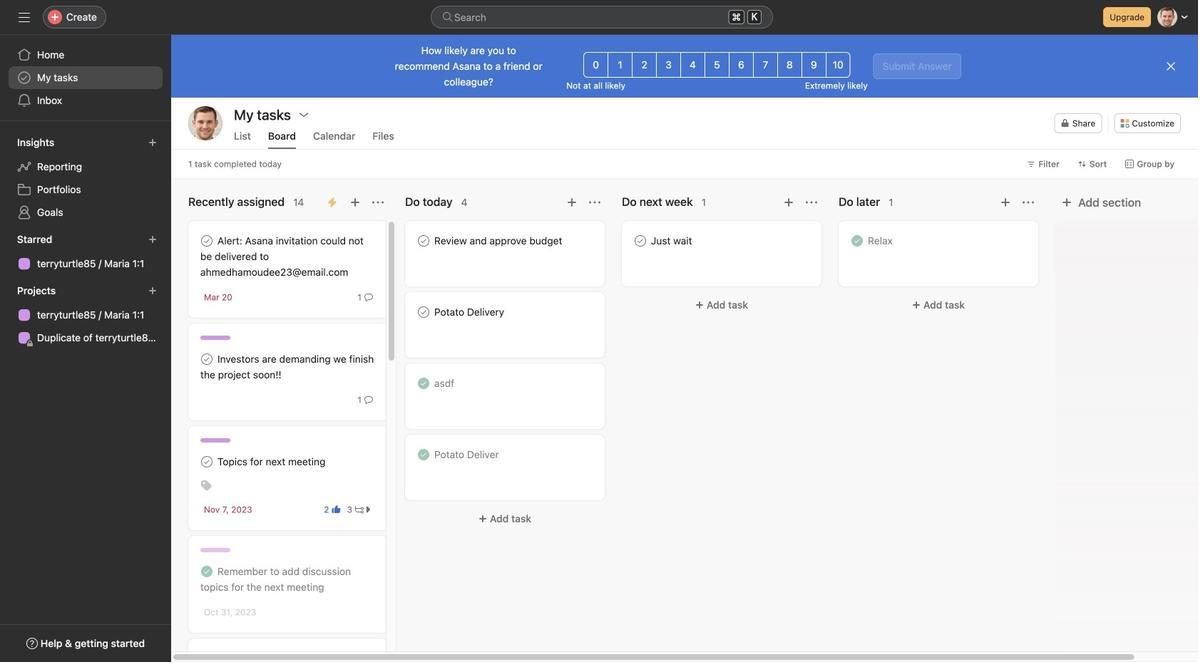 Task type: describe. For each thing, give the bounding box(es) containing it.
1 add task image from the left
[[350, 197, 361, 208]]

show options image
[[298, 109, 310, 121]]

1 horizontal spatial completed checkbox
[[849, 233, 866, 250]]

hide sidebar image
[[19, 11, 30, 23]]

0 vertical spatial mark complete image
[[415, 233, 432, 250]]

add task image
[[1000, 197, 1012, 208]]

more section actions image for 1st add task image from right
[[806, 197, 818, 208]]

rules for recently assigned image
[[327, 197, 338, 208]]

1 completed checkbox from the top
[[415, 375, 432, 392]]

1 comment image
[[365, 293, 373, 302]]

0 horizontal spatial completed checkbox
[[198, 564, 215, 581]]

projects element
[[0, 278, 171, 352]]

1 horizontal spatial completed image
[[849, 233, 866, 250]]

2 vertical spatial mark complete image
[[198, 351, 215, 368]]

1 horizontal spatial mark complete checkbox
[[415, 304, 432, 321]]

1 vertical spatial mark complete image
[[415, 304, 432, 321]]

view profile settings image
[[188, 106, 223, 141]]

completed image for 2nd completed checkbox
[[415, 447, 432, 464]]

new project or portfolio image
[[148, 287, 157, 295]]

2 completed checkbox from the top
[[415, 447, 432, 464]]

more section actions image for add task icon
[[1023, 197, 1034, 208]]

global element
[[0, 35, 171, 121]]

add items to starred image
[[148, 235, 157, 244]]

new insights image
[[148, 138, 157, 147]]

1 comment image
[[365, 396, 373, 405]]

Search tasks, projects, and more text field
[[431, 6, 773, 29]]



Task type: locate. For each thing, give the bounding box(es) containing it.
0 horizontal spatial mark complete checkbox
[[198, 351, 215, 368]]

0 horizontal spatial more section actions image
[[372, 197, 384, 208]]

0 horizontal spatial add task image
[[350, 197, 361, 208]]

starred element
[[0, 227, 171, 278]]

0 vertical spatial mark complete checkbox
[[632, 233, 649, 250]]

None radio
[[608, 52, 633, 78], [681, 52, 706, 78], [729, 52, 754, 78], [753, 52, 778, 78], [802, 52, 827, 78], [608, 52, 633, 78], [681, 52, 706, 78], [729, 52, 754, 78], [753, 52, 778, 78], [802, 52, 827, 78]]

Completed checkbox
[[849, 233, 866, 250], [198, 564, 215, 581]]

1 completed image from the top
[[415, 375, 432, 392]]

2 likes. you liked this task image
[[332, 506, 341, 514]]

dismiss image
[[1166, 61, 1177, 72]]

None field
[[431, 6, 773, 29]]

1 horizontal spatial more section actions image
[[1023, 197, 1034, 208]]

1 vertical spatial completed image
[[415, 447, 432, 464]]

option group
[[584, 52, 851, 78]]

Mark complete checkbox
[[632, 233, 649, 250], [415, 304, 432, 321], [198, 351, 215, 368]]

2 more section actions image from the left
[[589, 197, 601, 208]]

0 horizontal spatial more section actions image
[[806, 197, 818, 208]]

Completed checkbox
[[415, 375, 432, 392], [415, 447, 432, 464]]

mark complete image
[[198, 233, 215, 250], [632, 233, 649, 250], [198, 454, 215, 471], [198, 651, 215, 663]]

0 vertical spatial completed image
[[849, 233, 866, 250]]

0 horizontal spatial completed image
[[198, 564, 215, 581]]

mark complete image
[[415, 233, 432, 250], [415, 304, 432, 321], [198, 351, 215, 368]]

2 horizontal spatial add task image
[[783, 197, 795, 208]]

1 more section actions image from the left
[[806, 197, 818, 208]]

0 vertical spatial completed checkbox
[[415, 375, 432, 392]]

1 more section actions image from the left
[[372, 197, 384, 208]]

1 vertical spatial completed checkbox
[[198, 564, 215, 581]]

more section actions image
[[372, 197, 384, 208], [589, 197, 601, 208]]

add task image
[[350, 197, 361, 208], [566, 197, 578, 208], [783, 197, 795, 208]]

2 more section actions image from the left
[[1023, 197, 1034, 208]]

completed image
[[415, 375, 432, 392], [415, 447, 432, 464]]

0 vertical spatial completed checkbox
[[849, 233, 866, 250]]

1 vertical spatial completed image
[[198, 564, 215, 581]]

1 horizontal spatial add task image
[[566, 197, 578, 208]]

1 vertical spatial mark complete checkbox
[[415, 304, 432, 321]]

1 horizontal spatial more section actions image
[[589, 197, 601, 208]]

insights element
[[0, 130, 171, 227]]

None radio
[[584, 52, 609, 78], [632, 52, 657, 78], [656, 52, 681, 78], [705, 52, 730, 78], [778, 52, 802, 78], [826, 52, 851, 78], [584, 52, 609, 78], [632, 52, 657, 78], [656, 52, 681, 78], [705, 52, 730, 78], [778, 52, 802, 78], [826, 52, 851, 78]]

Mark complete checkbox
[[198, 233, 215, 250], [415, 233, 432, 250], [198, 454, 215, 471], [198, 651, 215, 663]]

2 vertical spatial mark complete checkbox
[[198, 351, 215, 368]]

1 vertical spatial completed checkbox
[[415, 447, 432, 464]]

completed image
[[849, 233, 866, 250], [198, 564, 215, 581]]

0 vertical spatial completed image
[[415, 375, 432, 392]]

2 horizontal spatial mark complete checkbox
[[632, 233, 649, 250]]

more section actions image
[[806, 197, 818, 208], [1023, 197, 1034, 208]]

completed image for 2nd completed checkbox from the bottom of the page
[[415, 375, 432, 392]]

3 add task image from the left
[[783, 197, 795, 208]]

2 completed image from the top
[[415, 447, 432, 464]]

2 add task image from the left
[[566, 197, 578, 208]]



Task type: vqa. For each thing, say whether or not it's contained in the screenshot.
Oct associated with Oct 19 – 26
no



